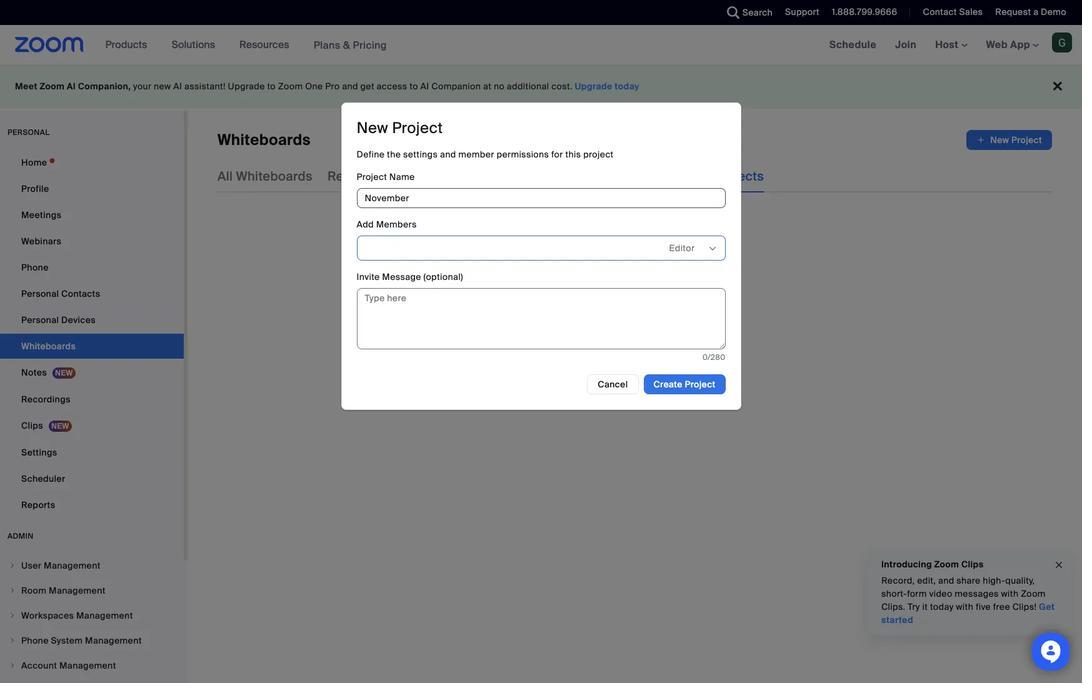 Task type: describe. For each thing, give the bounding box(es) containing it.
e.g. Happy Crew text field
[[357, 188, 726, 208]]

first
[[637, 278, 667, 297]]

add image
[[977, 134, 986, 146]]

settings
[[21, 447, 57, 459]]

reports link
[[0, 493, 184, 518]]

new inside button
[[991, 135, 1010, 146]]

access
[[377, 81, 408, 92]]

1 horizontal spatial clips
[[962, 559, 984, 571]]

all whiteboards
[[218, 168, 313, 185]]

your inside meet zoom ai companion, footer
[[133, 81, 152, 92]]

the
[[387, 149, 401, 160]]

create for create project
[[654, 379, 683, 390]]

new project button
[[967, 130, 1053, 150]]

personal for personal devices
[[21, 315, 59, 326]]

get started
[[882, 602, 1056, 626]]

tabs of all whiteboard page tab list
[[218, 160, 765, 193]]

join
[[896, 38, 917, 51]]

banner containing schedule
[[0, 25, 1083, 66]]

and inside meet zoom ai companion, footer
[[342, 81, 358, 92]]

meet zoom ai companion, footer
[[0, 65, 1083, 108]]

home link
[[0, 150, 184, 175]]

additional
[[507, 81, 550, 92]]

get
[[1040, 602, 1056, 613]]

personal menu menu
[[0, 150, 184, 519]]

new
[[154, 81, 171, 92]]

close image
[[1055, 558, 1065, 573]]

1 to from the left
[[267, 81, 276, 92]]

introducing
[[882, 559, 933, 571]]

contacts
[[61, 288, 100, 300]]

project down define
[[357, 171, 387, 183]]

webinars link
[[0, 229, 184, 254]]

personal devices link
[[0, 308, 184, 333]]

create project button
[[644, 375, 726, 395]]

plans & pricing
[[314, 38, 387, 52]]

clips!
[[1013, 602, 1037, 613]]

permissions
[[497, 149, 550, 160]]

meetings navigation
[[821, 25, 1083, 66]]

introducing zoom clips
[[882, 559, 984, 571]]

free
[[994, 602, 1011, 613]]

contact sales link up join
[[914, 0, 987, 25]]

profile link
[[0, 176, 184, 201]]

personal
[[8, 128, 50, 138]]

3 ai from the left
[[421, 81, 430, 92]]

2 upgrade from the left
[[575, 81, 613, 92]]

personal for personal contacts
[[21, 288, 59, 300]]

my
[[386, 168, 404, 185]]

project inside whiteboards application
[[1012, 135, 1043, 146]]

this
[[566, 149, 582, 160]]

settings
[[404, 149, 438, 160]]

short-
[[882, 589, 908, 600]]

new project inside button
[[991, 135, 1043, 146]]

phone
[[21, 262, 49, 273]]

recent
[[328, 168, 371, 185]]

admin
[[8, 532, 34, 542]]

assistant!
[[185, 81, 226, 92]]

get started link
[[882, 602, 1056, 626]]

editor button
[[670, 239, 707, 258]]

settings link
[[0, 440, 184, 465]]

zoom up edit, on the bottom
[[935, 559, 960, 571]]

phone link
[[0, 255, 184, 280]]

1.888.799.9666
[[833, 6, 898, 18]]

whiteboards for all
[[236, 168, 313, 185]]

get
[[361, 81, 375, 92]]

request a demo
[[996, 6, 1067, 18]]

upgrade today link
[[575, 81, 640, 92]]

schedule link
[[821, 25, 887, 65]]

meet
[[15, 81, 37, 92]]

members
[[376, 219, 417, 230]]

contact
[[924, 6, 958, 18]]

invite message (optional)
[[357, 271, 463, 283]]

whiteboards application
[[218, 130, 1053, 150]]

today inside meet zoom ai companion, footer
[[615, 81, 640, 92]]

member
[[459, 149, 495, 160]]

message
[[382, 271, 422, 283]]

contact sales link up meetings 'navigation'
[[924, 6, 984, 18]]

started
[[882, 615, 914, 626]]

Invite Message (optional) text field
[[357, 288, 726, 350]]

it
[[923, 602, 929, 613]]

request
[[996, 6, 1032, 18]]

meetings link
[[0, 203, 184, 228]]

record,
[[882, 576, 916, 587]]

webinars
[[21, 236, 61, 247]]

plans
[[314, 38, 341, 52]]

1 ai from the left
[[67, 81, 76, 92]]

video
[[930, 589, 953, 600]]

form
[[908, 589, 928, 600]]

1 horizontal spatial project
[[670, 278, 723, 297]]

record, edit, and share high-quality, short-form video messages with zoom clips. try it today with five free clips!
[[882, 576, 1047, 613]]

join link
[[887, 25, 927, 65]]

meetings
[[21, 210, 61, 221]]

create project
[[654, 379, 716, 390]]

whiteboards inside whiteboards application
[[218, 130, 311, 150]]

project up settings
[[392, 118, 443, 138]]

projects
[[715, 168, 765, 185]]

one
[[305, 81, 323, 92]]

invite
[[357, 271, 380, 283]]

clips inside 'link'
[[21, 420, 43, 432]]

personal contacts link
[[0, 282, 184, 307]]



Task type: locate. For each thing, give the bounding box(es) containing it.
your left 'first' on the top of page
[[601, 278, 634, 297]]

1 horizontal spatial create
[[654, 379, 683, 390]]

and up my whiteboards
[[440, 149, 456, 160]]

sales
[[960, 6, 984, 18]]

0 vertical spatial with
[[1002, 589, 1019, 600]]

0 horizontal spatial with
[[957, 602, 974, 613]]

1 horizontal spatial to
[[410, 81, 418, 92]]

0 horizontal spatial upgrade
[[228, 81, 265, 92]]

clips up settings
[[21, 420, 43, 432]]

and up video
[[939, 576, 955, 587]]

for
[[552, 149, 563, 160]]

support
[[786, 6, 820, 18]]

share
[[957, 576, 981, 587]]

1 vertical spatial personal
[[21, 315, 59, 326]]

notes link
[[0, 360, 184, 386]]

zoom right meet
[[40, 81, 65, 92]]

new project right add icon at the right of the page
[[991, 135, 1043, 146]]

and inside new project dialog
[[440, 149, 456, 160]]

new inside dialog
[[357, 118, 389, 138]]

project inside dialog
[[584, 149, 614, 160]]

high-
[[984, 576, 1006, 587]]

clips
[[21, 420, 43, 432], [962, 559, 984, 571]]

today up whiteboards application
[[615, 81, 640, 92]]

meet zoom ai companion, your new ai assistant! upgrade to zoom one pro and get access to ai companion at no additional cost. upgrade today
[[15, 81, 640, 92]]

Search by name or email, text field
[[368, 239, 643, 258]]

0 horizontal spatial new project
[[357, 118, 443, 138]]

1 vertical spatial with
[[957, 602, 974, 613]]

clips.
[[882, 602, 906, 613]]

schedule
[[830, 38, 877, 51]]

define the settings and member permissions for this project
[[357, 149, 614, 160]]

project down the editor dropdown button
[[670, 278, 723, 297]]

support link
[[776, 0, 823, 25], [786, 6, 820, 18]]

no
[[494, 81, 505, 92]]

1 horizontal spatial upgrade
[[575, 81, 613, 92]]

0 vertical spatial project
[[584, 149, 614, 160]]

1 vertical spatial project
[[670, 278, 723, 297]]

contact sales link
[[914, 0, 987, 25], [924, 6, 984, 18]]

admin menu menu
[[0, 554, 184, 684]]

ai right new
[[173, 81, 182, 92]]

pricing
[[353, 38, 387, 52]]

zoom
[[40, 81, 65, 92], [278, 81, 303, 92], [935, 559, 960, 571], [1022, 589, 1047, 600]]

2 vertical spatial and
[[939, 576, 955, 587]]

today down video
[[931, 602, 954, 613]]

edit,
[[918, 576, 937, 587]]

personal
[[21, 288, 59, 300], [21, 315, 59, 326]]

1 vertical spatial your
[[601, 278, 634, 297]]

project down 0/280
[[685, 379, 716, 390]]

0 horizontal spatial clips
[[21, 420, 43, 432]]

with down 'messages'
[[957, 602, 974, 613]]

with
[[1002, 589, 1019, 600], [957, 602, 974, 613]]

pro
[[326, 81, 340, 92]]

add members
[[357, 219, 417, 230]]

contact sales
[[924, 6, 984, 18]]

companion
[[432, 81, 481, 92]]

clips link
[[0, 414, 184, 439]]

whiteboards down settings
[[407, 168, 483, 185]]

upgrade right cost.
[[575, 81, 613, 92]]

new project dialog
[[341, 103, 742, 410]]

five
[[977, 602, 992, 613]]

0 vertical spatial today
[[615, 81, 640, 92]]

personal contacts
[[21, 288, 100, 300]]

and inside record, edit, and share high-quality, short-form video messages with zoom clips. try it today with five free clips!
[[939, 576, 955, 587]]

0 horizontal spatial create
[[548, 278, 598, 297]]

1 vertical spatial clips
[[962, 559, 984, 571]]

0 horizontal spatial to
[[267, 81, 276, 92]]

2 ai from the left
[[173, 81, 182, 92]]

name
[[390, 171, 415, 183]]

0 horizontal spatial project
[[584, 149, 614, 160]]

upgrade down product information navigation
[[228, 81, 265, 92]]

cost.
[[552, 81, 573, 92]]

create for create your first project
[[548, 278, 598, 297]]

new project
[[357, 118, 443, 138], [991, 135, 1043, 146]]

and left get at the top
[[342, 81, 358, 92]]

show options image
[[708, 244, 718, 254]]

today inside record, edit, and share high-quality, short-form video messages with zoom clips. try it today with five free clips!
[[931, 602, 954, 613]]

recordings link
[[0, 387, 184, 412]]

create inside button
[[654, 379, 683, 390]]

notes
[[21, 367, 47, 379]]

1.888.799.9666 button
[[823, 0, 901, 25], [833, 6, 898, 18]]

quality,
[[1006, 576, 1036, 587]]

try
[[908, 602, 921, 613]]

0 vertical spatial create
[[548, 278, 598, 297]]

project
[[584, 149, 614, 160], [670, 278, 723, 297]]

demo
[[1042, 6, 1067, 18]]

project right add icon at the right of the page
[[1012, 135, 1043, 146]]

2 horizontal spatial ai
[[421, 81, 430, 92]]

zoom inside record, edit, and share high-quality, short-form video messages with zoom clips. try it today with five free clips!
[[1022, 589, 1047, 600]]

1 upgrade from the left
[[228, 81, 265, 92]]

your
[[133, 81, 152, 92], [601, 278, 634, 297]]

define
[[357, 149, 385, 160]]

scheduler
[[21, 474, 65, 485]]

devices
[[61, 315, 96, 326]]

my whiteboards
[[386, 168, 483, 185]]

your left new
[[133, 81, 152, 92]]

new project up the
[[357, 118, 443, 138]]

clips up "share"
[[962, 559, 984, 571]]

with up free at right
[[1002, 589, 1019, 600]]

2 horizontal spatial and
[[939, 576, 955, 587]]

companion,
[[78, 81, 131, 92]]

profile
[[21, 183, 49, 195]]

recordings
[[21, 394, 71, 405]]

whiteboards up "all whiteboards"
[[218, 130, 311, 150]]

banner
[[0, 25, 1083, 66]]

zoom left "one"
[[278, 81, 303, 92]]

product information navigation
[[96, 25, 397, 66]]

0/280
[[703, 353, 726, 363]]

1 horizontal spatial and
[[440, 149, 456, 160]]

new up define
[[357, 118, 389, 138]]

reports
[[21, 500, 55, 511]]

new right add icon at the right of the page
[[991, 135, 1010, 146]]

add
[[357, 219, 374, 230]]

0 horizontal spatial ai
[[67, 81, 76, 92]]

cancel
[[598, 379, 628, 390]]

0 horizontal spatial and
[[342, 81, 358, 92]]

0 horizontal spatial today
[[615, 81, 640, 92]]

and
[[342, 81, 358, 92], [440, 149, 456, 160], [939, 576, 955, 587]]

1 horizontal spatial your
[[601, 278, 634, 297]]

ai
[[67, 81, 76, 92], [173, 81, 182, 92], [421, 81, 430, 92]]

ai left companion,
[[67, 81, 76, 92]]

scheduler link
[[0, 467, 184, 492]]

project
[[392, 118, 443, 138], [1012, 135, 1043, 146], [357, 171, 387, 183], [685, 379, 716, 390]]

&
[[343, 38, 351, 52]]

project right 'this'
[[584, 149, 614, 160]]

new
[[357, 118, 389, 138], [991, 135, 1010, 146]]

0 horizontal spatial new
[[357, 118, 389, 138]]

to left "one"
[[267, 81, 276, 92]]

ai left companion
[[421, 81, 430, 92]]

1 vertical spatial today
[[931, 602, 954, 613]]

0 vertical spatial clips
[[21, 420, 43, 432]]

1 vertical spatial create
[[654, 379, 683, 390]]

personal down personal contacts
[[21, 315, 59, 326]]

cancel button
[[588, 375, 639, 395]]

whiteboards
[[218, 130, 311, 150], [236, 168, 313, 185], [407, 168, 483, 185]]

zoom logo image
[[15, 37, 84, 53]]

1 horizontal spatial new project
[[991, 135, 1043, 146]]

all
[[218, 168, 233, 185]]

personal down phone
[[21, 288, 59, 300]]

at
[[484, 81, 492, 92]]

1 horizontal spatial today
[[931, 602, 954, 613]]

1 personal from the top
[[21, 288, 59, 300]]

editor
[[670, 243, 695, 254]]

1 vertical spatial and
[[440, 149, 456, 160]]

2 to from the left
[[410, 81, 418, 92]]

0 vertical spatial personal
[[21, 288, 59, 300]]

today
[[615, 81, 640, 92], [931, 602, 954, 613]]

messages
[[956, 589, 1000, 600]]

1 horizontal spatial with
[[1002, 589, 1019, 600]]

(optional)
[[424, 271, 463, 283]]

0 vertical spatial your
[[133, 81, 152, 92]]

0 vertical spatial and
[[342, 81, 358, 92]]

1 horizontal spatial ai
[[173, 81, 182, 92]]

whiteboards right all at the left of page
[[236, 168, 313, 185]]

0 horizontal spatial your
[[133, 81, 152, 92]]

a
[[1034, 6, 1039, 18]]

1 horizontal spatial new
[[991, 135, 1010, 146]]

new project inside dialog
[[357, 118, 443, 138]]

project name
[[357, 171, 415, 183]]

create
[[548, 278, 598, 297], [654, 379, 683, 390]]

home
[[21, 157, 47, 168]]

create your first project
[[548, 278, 723, 297]]

2 personal from the top
[[21, 315, 59, 326]]

to right access at the left
[[410, 81, 418, 92]]

zoom up clips!
[[1022, 589, 1047, 600]]

whiteboards for my
[[407, 168, 483, 185]]



Task type: vqa. For each thing, say whether or not it's contained in the screenshot.
the AI
yes



